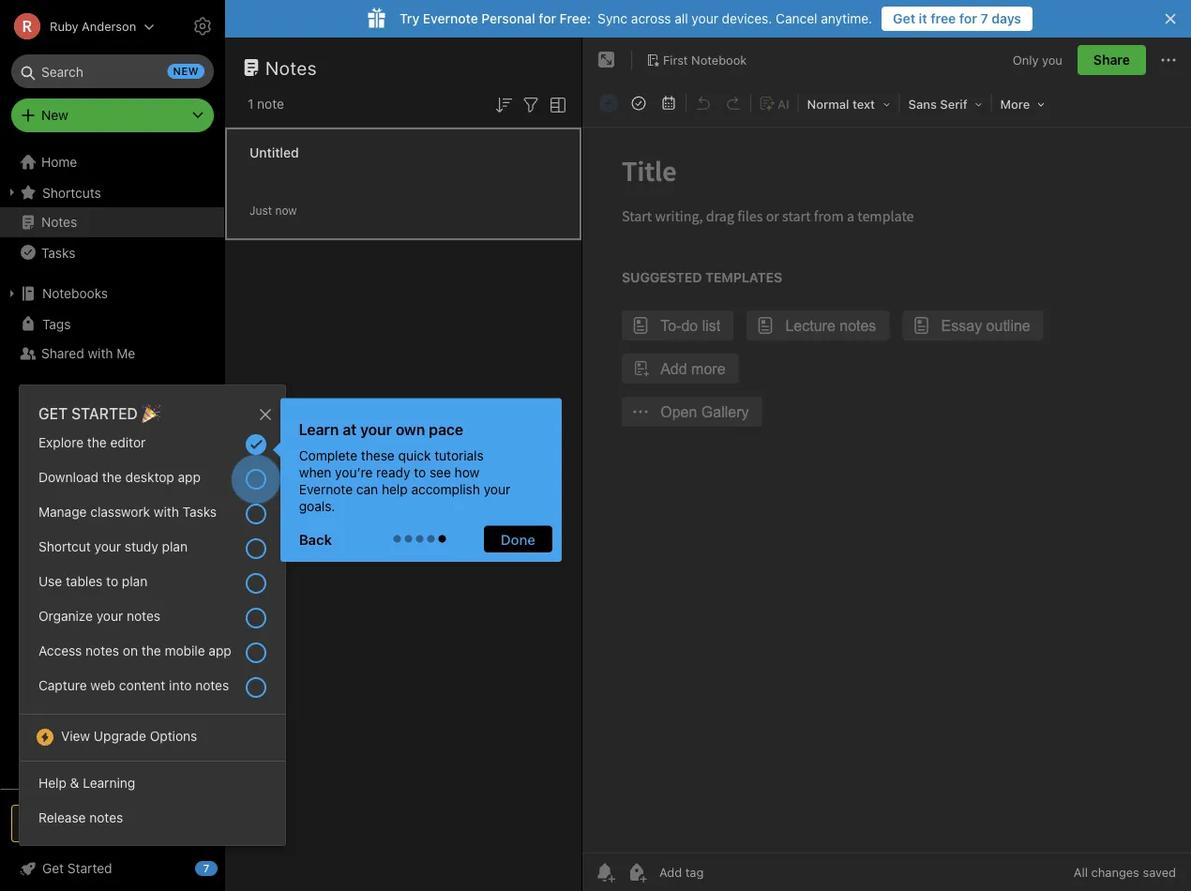Task type: locate. For each thing, give the bounding box(es) containing it.
1 horizontal spatial for
[[960, 11, 978, 26]]

shared
[[41, 346, 84, 361]]

0 horizontal spatial get
[[42, 861, 64, 877]]

7 down release notes "link"
[[203, 863, 210, 875]]

all changes saved
[[1075, 866, 1177, 880]]

2 vertical spatial the
[[142, 643, 161, 658]]

for left free:
[[539, 11, 557, 26]]

with
[[88, 346, 113, 361], [154, 504, 179, 520]]

with left me
[[88, 346, 113, 361]]

None search field
[[24, 54, 201, 88]]

0 horizontal spatial evernote
[[299, 481, 353, 497]]

the up classwork at the left of page
[[102, 469, 122, 485]]

your up these
[[361, 420, 392, 438]]

first
[[664, 53, 689, 67]]

get
[[894, 11, 916, 26], [42, 861, 64, 877]]

insert image
[[595, 90, 623, 116]]

1 note
[[248, 96, 284, 112]]

1 horizontal spatial 7
[[981, 11, 989, 26]]

access notes on the mobile app link
[[20, 637, 285, 672]]

started
[[71, 405, 138, 423]]

evernote inside the "learn at your own pace complete these quick tutorials when you're ready to see how evernote can help accomplish your goals."
[[299, 481, 353, 497]]

just now
[[250, 204, 297, 217]]

1 vertical spatial with
[[154, 504, 179, 520]]

0 horizontal spatial tasks
[[41, 245, 75, 260]]

notes
[[266, 56, 317, 78], [41, 214, 77, 230]]

task image
[[626, 90, 652, 116]]

shortcut your study plan link
[[20, 533, 285, 568]]

you're
[[335, 464, 373, 480]]

to
[[414, 464, 426, 480], [106, 573, 118, 589]]

back button
[[290, 526, 349, 553]]

download the desktop app
[[38, 469, 201, 485]]

get left it
[[894, 11, 916, 26]]

app right desktop at the left bottom of the page
[[178, 469, 201, 485]]

get left started
[[42, 861, 64, 877]]

tree containing home
[[0, 147, 225, 788]]

1 horizontal spatial evernote
[[423, 11, 478, 26]]

use
[[38, 573, 62, 589]]

notes left on
[[85, 643, 119, 658]]

web
[[90, 678, 116, 693]]

1
[[248, 96, 254, 112]]

upgrade right view
[[94, 729, 146, 744]]

1 horizontal spatial with
[[154, 504, 179, 520]]

dropdown list menu
[[20, 429, 285, 723], [20, 723, 285, 770], [20, 770, 285, 839]]

view upgrade options
[[61, 729, 197, 744]]

7 inside button
[[981, 11, 989, 26]]

now
[[275, 204, 297, 217]]

own
[[396, 420, 425, 438]]

0 horizontal spatial notes
[[41, 214, 77, 230]]

1 horizontal spatial to
[[414, 464, 426, 480]]

0 horizontal spatial plan
[[122, 573, 148, 589]]

tasks button
[[0, 237, 224, 267]]

help & learning
[[38, 775, 135, 791]]

tasks up notebooks at the left of page
[[41, 245, 75, 260]]

notes right into
[[195, 678, 229, 693]]

plan inside 'link'
[[162, 539, 188, 554]]

1 horizontal spatial tasks
[[183, 504, 217, 520]]

get inside help and learning task checklist field
[[42, 861, 64, 877]]

accomplish
[[412, 481, 480, 497]]

personal
[[482, 11, 536, 26]]

plan down "study" on the bottom left of page
[[122, 573, 148, 589]]

notes down shortcuts
[[41, 214, 77, 230]]

app right mobile
[[209, 643, 232, 658]]

1 vertical spatial the
[[102, 469, 122, 485]]

get inside button
[[894, 11, 916, 26]]

share button
[[1078, 45, 1147, 75]]

anytime.
[[822, 11, 873, 26]]

0 vertical spatial to
[[414, 464, 426, 480]]

1 horizontal spatial app
[[209, 643, 232, 658]]

with down download the desktop app link
[[154, 504, 179, 520]]

0 vertical spatial 7
[[981, 11, 989, 26]]

0 vertical spatial app
[[178, 469, 201, 485]]

1 vertical spatial notes
[[41, 214, 77, 230]]

notes up note at the left top of page
[[266, 56, 317, 78]]

plan right "study" on the bottom left of page
[[162, 539, 188, 554]]

tutorials
[[435, 447, 484, 463]]

editor
[[110, 435, 146, 450]]

learn
[[299, 420, 339, 438]]

done
[[501, 531, 536, 547]]

expand notebooks image
[[5, 286, 20, 301]]

organize your notes link
[[20, 603, 285, 637]]

dropdown list menu containing help & learning
[[20, 770, 285, 839]]

new button
[[11, 99, 214, 132]]

upgrade inside popup button
[[97, 816, 153, 832]]

plan
[[162, 539, 188, 554], [122, 573, 148, 589]]

tasks down download the desktop app link
[[183, 504, 217, 520]]

0 vertical spatial get
[[894, 11, 916, 26]]

1 vertical spatial to
[[106, 573, 118, 589]]

me
[[117, 346, 135, 361]]

1 vertical spatial evernote
[[299, 481, 353, 497]]

for inside get it free for 7 days button
[[960, 11, 978, 26]]

view
[[61, 729, 90, 744]]

1 vertical spatial tasks
[[183, 504, 217, 520]]

learn at your own pace complete these quick tutorials when you're ready to see how evernote can help accomplish your goals.
[[299, 420, 511, 514]]

first notebook button
[[640, 47, 754, 73]]

0 horizontal spatial with
[[88, 346, 113, 361]]

the for download
[[102, 469, 122, 485]]

back
[[299, 531, 332, 547]]

1 vertical spatial plan
[[122, 573, 148, 589]]

1 vertical spatial upgrade
[[97, 816, 153, 832]]

for right free
[[960, 11, 978, 26]]

tree
[[0, 147, 225, 788]]

it
[[919, 11, 928, 26]]

&
[[70, 775, 79, 791]]

1 vertical spatial 7
[[203, 863, 210, 875]]

dropdown list menu containing explore the editor
[[20, 429, 285, 723]]

to down quick
[[414, 464, 426, 480]]

plan for use tables to plan
[[122, 573, 148, 589]]

0 vertical spatial notes
[[266, 56, 317, 78]]

ready
[[376, 464, 411, 480]]

get it free for 7 days button
[[882, 7, 1033, 31]]

0 vertical spatial plan
[[162, 539, 188, 554]]

1 dropdown list menu from the top
[[20, 429, 285, 723]]

upgrade down learning
[[97, 816, 153, 832]]

get for get started
[[42, 861, 64, 877]]

evernote up goals. on the bottom left of the page
[[299, 481, 353, 497]]

done button
[[484, 526, 553, 553]]

2 for from the left
[[960, 11, 978, 26]]

devices.
[[722, 11, 773, 26]]

access notes on the mobile app
[[38, 643, 232, 658]]

1 horizontal spatial plan
[[162, 539, 188, 554]]

0 vertical spatial the
[[87, 435, 107, 450]]

your left "study" on the bottom left of page
[[94, 539, 121, 554]]

7 left days
[[981, 11, 989, 26]]

evernote right try
[[423, 11, 478, 26]]

1 for from the left
[[539, 11, 557, 26]]

heading level image
[[801, 90, 898, 116]]

3 dropdown list menu from the top
[[20, 770, 285, 839]]

first notebook
[[664, 53, 747, 67]]

to right 'tables'
[[106, 573, 118, 589]]

capture web content into notes link
[[20, 672, 285, 707]]

all
[[675, 11, 689, 26]]

2 dropdown list menu from the top
[[20, 723, 285, 770]]

your down tutorials
[[484, 481, 511, 497]]

tasks
[[41, 245, 75, 260], [183, 504, 217, 520]]

the
[[87, 435, 107, 450], [102, 469, 122, 485], [142, 643, 161, 658]]

plan for shortcut your study plan
[[162, 539, 188, 554]]

the down get started 🎉
[[87, 435, 107, 450]]

calendar event image
[[656, 90, 682, 116]]

notebook
[[692, 53, 747, 67]]

0 vertical spatial tasks
[[41, 245, 75, 260]]

0 horizontal spatial to
[[106, 573, 118, 589]]

0 horizontal spatial 7
[[203, 863, 210, 875]]

explore
[[38, 435, 84, 450]]

evernote
[[423, 11, 478, 26], [299, 481, 353, 497]]

1 vertical spatial get
[[42, 861, 64, 877]]

access
[[38, 643, 82, 658]]

try
[[400, 11, 420, 26]]

1 horizontal spatial get
[[894, 11, 916, 26]]

add a reminder image
[[594, 862, 617, 884]]

tags
[[42, 316, 71, 332]]

untitled
[[250, 145, 299, 160]]

notes down learning
[[89, 810, 123, 825]]

0 vertical spatial upgrade
[[94, 729, 146, 744]]

the right on
[[142, 643, 161, 658]]

notes inside "link"
[[89, 810, 123, 825]]

0 horizontal spatial for
[[539, 11, 557, 26]]

settings image
[[191, 15, 214, 38]]

for for 7
[[960, 11, 978, 26]]

you
[[1043, 53, 1063, 67]]

release notes
[[38, 810, 123, 825]]



Task type: vqa. For each thing, say whether or not it's contained in the screenshot.
the Highlight icon
no



Task type: describe. For each thing, give the bounding box(es) containing it.
to inside the "learn at your own pace complete these quick tutorials when you're ready to see how evernote can help accomplish your goals."
[[414, 464, 426, 480]]

changes
[[1092, 866, 1140, 880]]

when
[[299, 464, 332, 480]]

0 vertical spatial evernote
[[423, 11, 478, 26]]

capture web content into notes
[[38, 678, 229, 693]]

notebooks
[[42, 286, 108, 301]]

tasks inside button
[[41, 245, 75, 260]]

the for explore
[[87, 435, 107, 450]]

your inside 'link'
[[94, 539, 121, 554]]

classwork
[[90, 504, 150, 520]]

help & learning link
[[20, 770, 285, 804]]

font family image
[[903, 90, 990, 116]]

tags button
[[0, 309, 224, 339]]

manage
[[38, 504, 87, 520]]

mobile
[[165, 643, 205, 658]]

goals.
[[299, 498, 335, 514]]

expand note image
[[596, 49, 619, 71]]

options
[[150, 729, 197, 744]]

complete
[[299, 447, 358, 463]]

0 vertical spatial with
[[88, 346, 113, 361]]

quick
[[398, 447, 431, 463]]

1 horizontal spatial notes
[[266, 56, 317, 78]]

get for get it free for 7 days
[[894, 11, 916, 26]]

use tables to plan
[[38, 573, 148, 589]]

only you
[[1014, 53, 1063, 67]]

your down "use tables to plan"
[[96, 608, 123, 624]]

how
[[455, 464, 480, 480]]

note window element
[[583, 38, 1192, 892]]

manage classwork with tasks link
[[20, 498, 285, 533]]

saved
[[1144, 866, 1177, 880]]

home link
[[0, 147, 225, 177]]

free
[[931, 11, 957, 26]]

upgrade button
[[11, 805, 214, 843]]

on
[[123, 643, 138, 658]]

see
[[430, 464, 451, 480]]

release
[[38, 810, 86, 825]]

view upgrade options link
[[20, 723, 285, 754]]

Note Editor text field
[[583, 128, 1192, 853]]

explore the editor link
[[20, 429, 285, 464]]

started
[[67, 861, 112, 877]]

shortcuts button
[[0, 177, 224, 207]]

content
[[119, 678, 166, 693]]

get started 🎉
[[38, 405, 157, 423]]

download the desktop app link
[[20, 464, 285, 498]]

these
[[361, 447, 395, 463]]

Search text field
[[24, 54, 201, 88]]

get
[[38, 405, 68, 423]]

shortcut your study plan
[[38, 539, 188, 554]]

for for free:
[[539, 11, 557, 26]]

release notes link
[[20, 804, 285, 839]]

try evernote personal for free: sync across all your devices. cancel anytime.
[[400, 11, 873, 26]]

shortcuts
[[42, 185, 101, 200]]

all
[[1075, 866, 1089, 880]]

notes down use tables to plan link
[[127, 608, 161, 624]]

more image
[[995, 90, 1052, 116]]

to inside use tables to plan link
[[106, 573, 118, 589]]

tables
[[66, 573, 103, 589]]

notebooks link
[[0, 279, 224, 309]]

learning
[[83, 775, 135, 791]]

shared with me
[[41, 346, 135, 361]]

notes link
[[0, 207, 224, 237]]

home
[[41, 154, 77, 170]]

1 vertical spatial app
[[209, 643, 232, 658]]

cancel
[[776, 11, 818, 26]]

capture
[[38, 678, 87, 693]]

Help and Learning task checklist field
[[0, 854, 225, 884]]

note
[[257, 96, 284, 112]]

get it free for 7 days
[[894, 11, 1022, 26]]

desktop
[[125, 469, 174, 485]]

can
[[357, 481, 378, 497]]

0 horizontal spatial app
[[178, 469, 201, 485]]

your right all
[[692, 11, 719, 26]]

tasks inside dropdown list menu
[[183, 504, 217, 520]]

explore the editor
[[38, 435, 146, 450]]

across
[[632, 11, 672, 26]]

use tables to plan link
[[20, 568, 285, 603]]

days
[[992, 11, 1022, 26]]

shortcut
[[38, 539, 91, 554]]

at
[[343, 420, 357, 438]]

add tag image
[[626, 862, 649, 884]]

7 inside help and learning task checklist field
[[203, 863, 210, 875]]

shared with me link
[[0, 339, 224, 369]]

🎉
[[142, 405, 157, 423]]

dropdown list menu containing view upgrade options
[[20, 723, 285, 770]]

get started
[[42, 861, 112, 877]]

into
[[169, 678, 192, 693]]

pace
[[429, 420, 464, 438]]

organize your notes
[[38, 608, 161, 624]]

new
[[41, 107, 68, 123]]

just
[[250, 204, 272, 217]]



